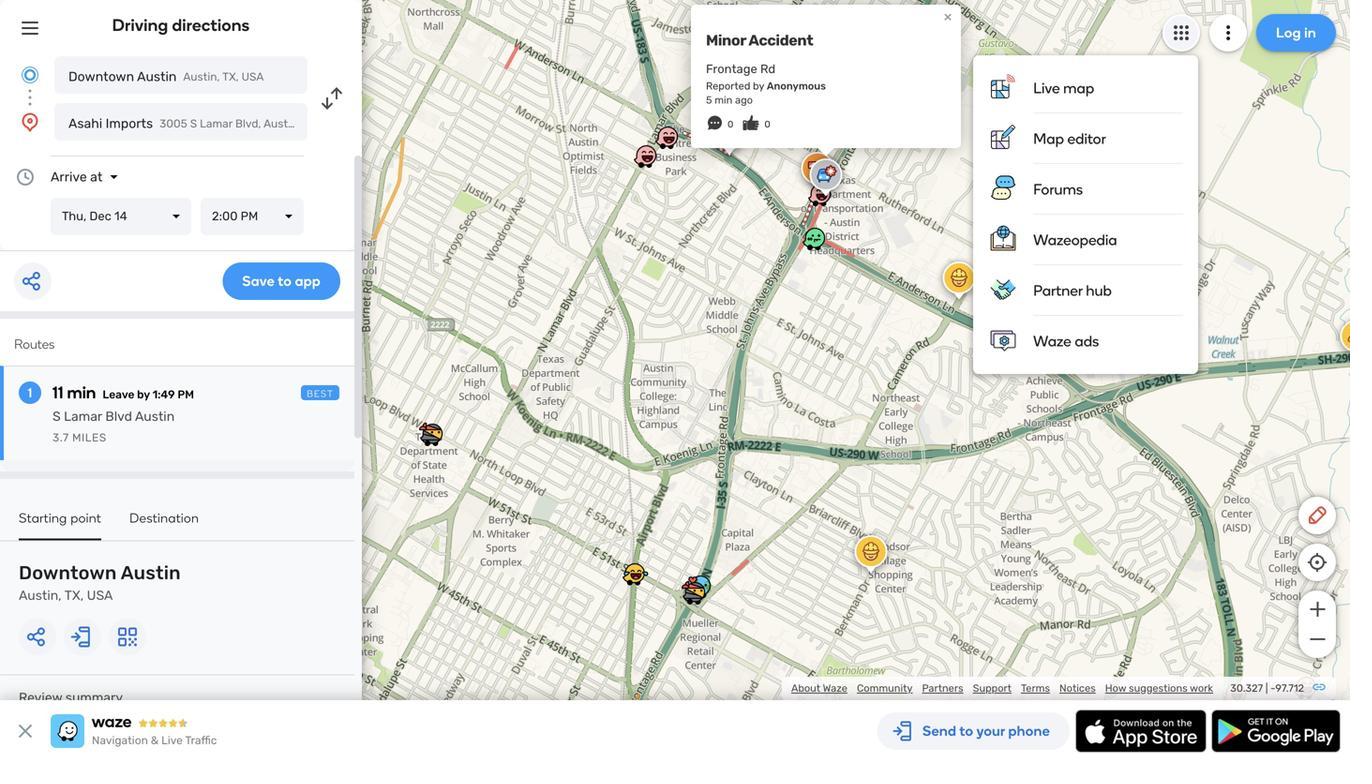Task type: vqa. For each thing, say whether or not it's contained in the screenshot.
cityofmontebello.com link
no



Task type: locate. For each thing, give the bounding box(es) containing it.
2:00
[[212, 209, 238, 224]]

community link
[[857, 682, 913, 695]]

0 horizontal spatial 0
[[728, 119, 734, 130]]

1 horizontal spatial by
[[753, 80, 765, 92]]

pm right 1:49
[[178, 388, 194, 401]]

0 horizontal spatial austin,
[[19, 588, 62, 604]]

1 vertical spatial lamar
[[64, 409, 102, 424]]

1
[[28, 385, 32, 401]]

austin
[[137, 69, 177, 84], [135, 409, 175, 424], [121, 562, 181, 584]]

austin,
[[183, 70, 220, 83], [264, 117, 300, 130], [19, 588, 62, 604]]

point
[[71, 510, 101, 526]]

lamar inside asahi imports 3005 s lamar blvd, austin, texas, united states
[[200, 117, 233, 130]]

austin down destination button
[[121, 562, 181, 584]]

min right 11
[[67, 383, 96, 403]]

usa down the point
[[87, 588, 113, 604]]

downtown up asahi
[[68, 69, 134, 84]]

1 horizontal spatial 0
[[765, 119, 771, 130]]

austin, right the blvd, on the left top of the page
[[264, 117, 300, 130]]

2 vertical spatial austin
[[121, 562, 181, 584]]

downtown
[[68, 69, 134, 84], [19, 562, 117, 584]]

min
[[715, 94, 733, 106], [67, 383, 96, 403]]

min inside frontage rd reported by anonymous 5 min ago
[[715, 94, 733, 106]]

pm
[[241, 209, 258, 224], [178, 388, 194, 401]]

destination
[[129, 510, 199, 526]]

imports
[[106, 116, 153, 131]]

1 horizontal spatial s
[[190, 117, 197, 130]]

review
[[19, 690, 62, 706]]

1 horizontal spatial tx,
[[222, 70, 239, 83]]

austin, inside asahi imports 3005 s lamar blvd, austin, texas, united states
[[264, 117, 300, 130]]

lamar
[[200, 117, 233, 130], [64, 409, 102, 424]]

by inside frontage rd reported by anonymous 5 min ago
[[753, 80, 765, 92]]

1 vertical spatial tx,
[[64, 588, 84, 604]]

by left 1:49
[[137, 388, 150, 401]]

waze
[[823, 682, 848, 695]]

s inside s lamar blvd austin 3.7 miles
[[53, 409, 61, 424]]

by down "rd"
[[753, 80, 765, 92]]

0 vertical spatial austin,
[[183, 70, 220, 83]]

austin up 3005
[[137, 69, 177, 84]]

austin, down starting point button
[[19, 588, 62, 604]]

pencil image
[[1307, 505, 1329, 527]]

1 vertical spatial s
[[53, 409, 61, 424]]

-
[[1271, 682, 1276, 695]]

3.7
[[53, 431, 69, 445]]

anonymous
[[767, 80, 826, 92]]

by
[[753, 80, 765, 92], [137, 388, 150, 401]]

0 vertical spatial lamar
[[200, 117, 233, 130]]

0 vertical spatial usa
[[242, 70, 264, 83]]

0 vertical spatial s
[[190, 117, 197, 130]]

1 vertical spatial austin,
[[264, 117, 300, 130]]

by inside 11 min leave by 1:49 pm
[[137, 388, 150, 401]]

0 horizontal spatial s
[[53, 409, 61, 424]]

usa
[[242, 70, 264, 83], [87, 588, 113, 604]]

s right 3005
[[190, 117, 197, 130]]

austin, down directions
[[183, 70, 220, 83]]

11 min leave by 1:49 pm
[[53, 383, 194, 403]]

downtown austin austin, tx, usa up 3005
[[68, 69, 264, 84]]

0 vertical spatial pm
[[241, 209, 258, 224]]

11
[[53, 383, 64, 403]]

tx, down starting point button
[[64, 588, 84, 604]]

link image
[[1312, 680, 1327, 695]]

0 horizontal spatial by
[[137, 388, 150, 401]]

usa up the blvd, on the left top of the page
[[242, 70, 264, 83]]

0 horizontal spatial usa
[[87, 588, 113, 604]]

30.327
[[1231, 682, 1264, 695]]

2:00 pm
[[212, 209, 258, 224]]

×
[[944, 7, 953, 25]]

0 down frontage rd reported by anonymous 5 min ago
[[765, 119, 771, 130]]

1 0 from the left
[[728, 119, 734, 130]]

zoom out image
[[1306, 628, 1330, 651]]

reported
[[706, 80, 751, 92]]

|
[[1266, 682, 1269, 695]]

0 horizontal spatial lamar
[[64, 409, 102, 424]]

1 horizontal spatial austin,
[[183, 70, 220, 83]]

driving
[[112, 15, 168, 35]]

accident
[[749, 31, 814, 49]]

30.327 | -97.712
[[1231, 682, 1305, 695]]

tx,
[[222, 70, 239, 83], [64, 588, 84, 604]]

lamar left the blvd, on the left top of the page
[[200, 117, 233, 130]]

destination button
[[129, 510, 199, 539]]

leave
[[103, 388, 135, 401]]

0 vertical spatial downtown austin austin, tx, usa
[[68, 69, 264, 84]]

3005
[[160, 117, 187, 130]]

0 vertical spatial by
[[753, 80, 765, 92]]

lamar up miles
[[64, 409, 102, 424]]

downtown austin austin, tx, usa
[[68, 69, 264, 84], [19, 562, 181, 604]]

partners
[[923, 682, 964, 695]]

terms link
[[1022, 682, 1051, 695]]

blvd,
[[235, 117, 261, 130]]

1 vertical spatial by
[[137, 388, 150, 401]]

0 vertical spatial tx,
[[222, 70, 239, 83]]

lamar inside s lamar blvd austin 3.7 miles
[[64, 409, 102, 424]]

arrive
[[51, 169, 87, 185]]

1 vertical spatial austin
[[135, 409, 175, 424]]

ago
[[735, 94, 753, 106]]

0 horizontal spatial min
[[67, 383, 96, 403]]

tx, up asahi imports 3005 s lamar blvd, austin, texas, united states
[[222, 70, 239, 83]]

1 horizontal spatial min
[[715, 94, 733, 106]]

austin down 1:49
[[135, 409, 175, 424]]

navigation
[[92, 734, 148, 748]]

s lamar blvd austin 3.7 miles
[[53, 409, 175, 445]]

0 down reported
[[728, 119, 734, 130]]

pm right the 2:00
[[241, 209, 258, 224]]

0 horizontal spatial pm
[[178, 388, 194, 401]]

1 horizontal spatial pm
[[241, 209, 258, 224]]

2 horizontal spatial austin,
[[264, 117, 300, 130]]

min right the 5
[[715, 94, 733, 106]]

downtown austin austin, tx, usa down the point
[[19, 562, 181, 604]]

1 horizontal spatial lamar
[[200, 117, 233, 130]]

1 vertical spatial downtown
[[19, 562, 117, 584]]

best
[[307, 388, 334, 400]]

0
[[728, 119, 734, 130], [765, 119, 771, 130]]

downtown down starting point button
[[19, 562, 117, 584]]

summary
[[65, 690, 123, 706]]

0 vertical spatial min
[[715, 94, 733, 106]]

s
[[190, 117, 197, 130], [53, 409, 61, 424]]

suggestions
[[1129, 682, 1188, 695]]

zoom in image
[[1306, 598, 1330, 621]]

1 horizontal spatial usa
[[242, 70, 264, 83]]

routes
[[14, 336, 55, 352]]

s up 3.7
[[53, 409, 61, 424]]

1 vertical spatial pm
[[178, 388, 194, 401]]

austin inside downtown austin austin, tx, usa
[[121, 562, 181, 584]]

1 vertical spatial downtown austin austin, tx, usa
[[19, 562, 181, 604]]

starting point
[[19, 510, 101, 526]]

1 vertical spatial usa
[[87, 588, 113, 604]]



Task type: describe. For each thing, give the bounding box(es) containing it.
5
[[706, 94, 712, 106]]

× link
[[940, 7, 957, 25]]

blvd
[[105, 409, 132, 424]]

thu, dec 14
[[62, 209, 127, 224]]

thu,
[[62, 209, 87, 224]]

14
[[114, 209, 127, 224]]

about waze link
[[792, 682, 848, 695]]

0 vertical spatial downtown
[[68, 69, 134, 84]]

thu, dec 14 list box
[[51, 198, 191, 235]]

s inside asahi imports 3005 s lamar blvd, austin, texas, united states
[[190, 117, 197, 130]]

starting
[[19, 510, 67, 526]]

frontage rd reported by anonymous 5 min ago
[[706, 62, 826, 106]]

clock image
[[14, 166, 37, 189]]

1:49
[[153, 388, 175, 401]]

arrive at
[[51, 169, 103, 185]]

notices link
[[1060, 682, 1096, 695]]

rd
[[761, 62, 776, 76]]

0 vertical spatial austin
[[137, 69, 177, 84]]

how
[[1106, 682, 1127, 695]]

&
[[151, 734, 159, 748]]

by for rd
[[753, 80, 765, 92]]

about waze community partners support terms notices how suggestions work
[[792, 682, 1214, 695]]

asahi imports 3005 s lamar blvd, austin, texas, united states
[[68, 116, 410, 131]]

dec
[[90, 209, 111, 224]]

notices
[[1060, 682, 1096, 695]]

by for min
[[137, 388, 150, 401]]

pm inside list box
[[241, 209, 258, 224]]

minor
[[706, 31, 747, 49]]

terms
[[1022, 682, 1051, 695]]

about
[[792, 682, 821, 695]]

texas,
[[303, 117, 335, 130]]

starting point button
[[19, 510, 101, 541]]

navigation & live traffic
[[92, 734, 217, 748]]

1 vertical spatial min
[[67, 383, 96, 403]]

0 horizontal spatial tx,
[[64, 588, 84, 604]]

partners link
[[923, 682, 964, 695]]

miles
[[72, 431, 107, 445]]

austin inside s lamar blvd austin 3.7 miles
[[135, 409, 175, 424]]

at
[[90, 169, 103, 185]]

states
[[376, 117, 410, 130]]

location image
[[19, 111, 41, 133]]

directions
[[172, 15, 250, 35]]

united
[[338, 117, 373, 130]]

97.712
[[1276, 682, 1305, 695]]

driving directions
[[112, 15, 250, 35]]

traffic
[[185, 734, 217, 748]]

asahi
[[68, 116, 102, 131]]

2 0 from the left
[[765, 119, 771, 130]]

pm inside 11 min leave by 1:49 pm
[[178, 388, 194, 401]]

live
[[161, 734, 183, 748]]

support link
[[973, 682, 1012, 695]]

support
[[973, 682, 1012, 695]]

2 vertical spatial austin,
[[19, 588, 62, 604]]

minor accident
[[706, 31, 814, 49]]

frontage
[[706, 62, 758, 76]]

x image
[[14, 720, 37, 743]]

2:00 pm list box
[[201, 198, 304, 235]]

how suggestions work link
[[1106, 682, 1214, 695]]

current location image
[[19, 64, 41, 86]]

downtown inside downtown austin austin, tx, usa
[[19, 562, 117, 584]]

community
[[857, 682, 913, 695]]

work
[[1191, 682, 1214, 695]]

review summary
[[19, 690, 123, 706]]



